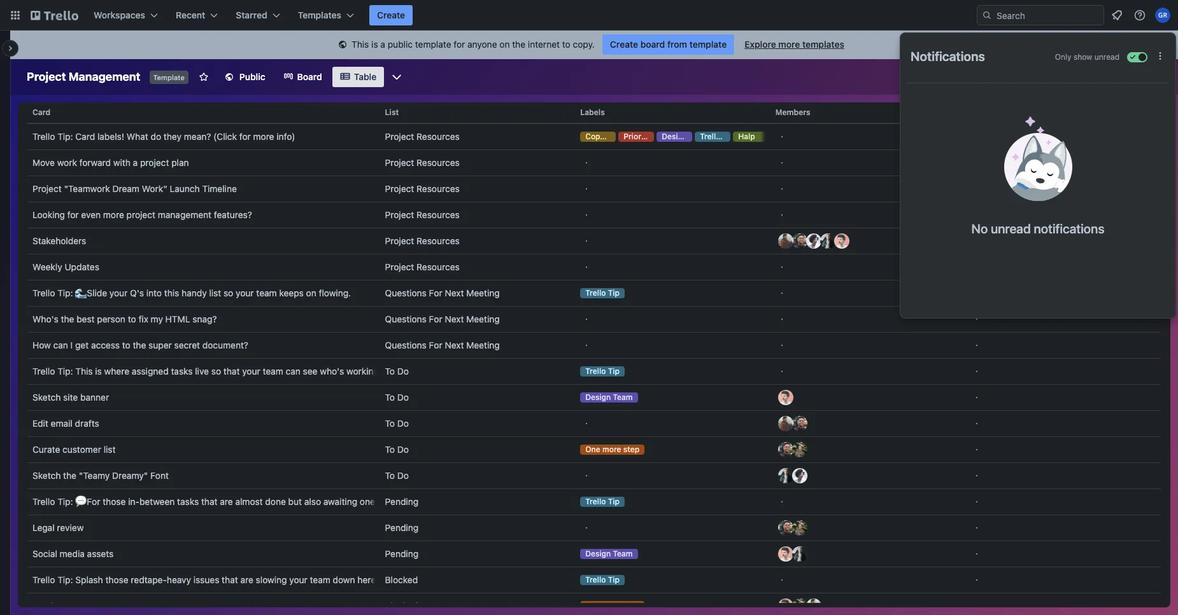 Task type: locate. For each thing, give the bounding box(es) containing it.
project resources for project
[[385, 157, 460, 168]]

so inside trello tip: 🌊slide your q's into this handy list so your team keeps on flowing. link
[[224, 288, 233, 299]]

your for that
[[289, 575, 307, 586]]

3 tip: from the top
[[57, 366, 73, 377]]

0 horizontal spatial template
[[415, 39, 451, 50]]

7 row from the top
[[27, 254, 1161, 281]]

is left 'where'
[[95, 366, 102, 377]]

pending for 💬for
[[385, 497, 418, 508]]

3 project resources from the top
[[385, 183, 460, 194]]

a left public
[[380, 39, 385, 50]]

3 to do from the top
[[385, 418, 409, 429]]

for left even
[[67, 210, 79, 220]]

brooke (brooke94205718) image
[[1044, 68, 1062, 86], [792, 443, 807, 458], [792, 521, 807, 536]]

is left public
[[371, 39, 378, 50]]

17 row from the top
[[27, 515, 1161, 542]]

banner
[[80, 392, 109, 403]]

more right "explore"
[[778, 39, 800, 50]]

team left see
[[263, 366, 283, 377]]

1 horizontal spatial for
[[239, 131, 251, 142]]

2 trello tip from the top
[[585, 367, 620, 376]]

tip: left "splash"
[[57, 575, 73, 586]]

2 design team button from the top
[[575, 542, 770, 567]]

do for edit email drafts
[[397, 418, 409, 429]]

is inside 'link'
[[95, 366, 102, 377]]

2 row from the top
[[27, 124, 1161, 150]]

1 do from the top
[[397, 366, 409, 377]]

tip: inside trello tip: 🌊slide your q's into this handy list so your team keeps on flowing. link
[[57, 288, 73, 299]]

a inside 'link'
[[133, 157, 138, 168]]

2 vertical spatial pending
[[385, 549, 418, 560]]

2 vertical spatial team
[[613, 550, 633, 559]]

that down the document?
[[223, 366, 240, 377]]

trello tip: this is where assigned tasks live so that your team can see who's working on what and when it's due.
[[32, 366, 491, 377]]

that
[[223, 366, 240, 377], [201, 497, 217, 508], [222, 575, 238, 586]]

plan
[[171, 157, 189, 168]]

blocked
[[385, 575, 418, 586], [385, 601, 418, 612]]

how can i get access to the super secret document?
[[32, 340, 248, 351]]

0 vertical spatial so
[[224, 288, 233, 299]]

to for curate customer list
[[385, 445, 395, 455]]

labels!
[[97, 131, 124, 142]]

11 row from the top
[[27, 359, 1161, 385]]

stephen (stephen11674280) image
[[820, 234, 835, 249], [792, 547, 807, 562]]

1 horizontal spatial list
[[209, 288, 221, 299]]

one
[[360, 497, 375, 508]]

row containing trello tip: card labels! what do they mean? (click for more info)
[[27, 124, 1161, 150]]

chris (chris42642663) image for to do
[[778, 443, 793, 458]]

customer
[[62, 445, 101, 455]]

2 questions from the top
[[385, 314, 427, 325]]

1 resources from the top
[[417, 131, 460, 142]]

for inside "looking for even more project management features?" link
[[67, 210, 79, 220]]

0 horizontal spatial janelle (janelle549) image
[[806, 234, 821, 249]]

0 vertical spatial for
[[429, 288, 442, 299]]

those left in-
[[103, 497, 126, 508]]

row containing trello tip: splash those redtape-heavy issues that are slowing your team down here.
[[27, 567, 1161, 594]]

drafts
[[75, 418, 99, 429]]

5 project resources from the top
[[385, 236, 460, 246]]

those right "splash"
[[105, 575, 128, 586]]

0 notifications image
[[1109, 8, 1125, 23]]

1 trello tip button from the top
[[575, 281, 770, 306]]

public
[[239, 71, 265, 82]]

for for document?
[[429, 340, 442, 351]]

4 trello tip from the top
[[585, 576, 620, 585]]

are for slowing
[[240, 575, 253, 586]]

tip: inside "trello tip: this is where assigned tasks live so that your team can see who's working on what and when it's due." 'link'
[[57, 366, 73, 377]]

curate customer list
[[32, 445, 116, 455]]

row containing weekly updates
[[27, 254, 1161, 281]]

sketch site banner
[[32, 392, 109, 403]]

trello inside "trello tip: this is where assigned tasks live so that your team can see who's working on what and when it's due." 'link'
[[32, 366, 55, 377]]

1 vertical spatial next
[[445, 314, 464, 325]]

2 project resources from the top
[[385, 157, 460, 168]]

to for sketch the "teamy dreamy" font
[[385, 471, 395, 481]]

1 pending from the top
[[385, 497, 418, 508]]

0 vertical spatial stephen (stephen11674280) image
[[820, 234, 835, 249]]

primary element
[[0, 0, 1178, 31]]

your left 'q's'
[[109, 288, 128, 299]]

templates button
[[290, 5, 362, 25]]

1 vertical spatial stephen (stephen11674280) image
[[792, 547, 807, 562]]

2 trello tip button from the top
[[575, 359, 770, 385]]

0 horizontal spatial chris (chris42642663) image
[[792, 416, 807, 432]]

0 horizontal spatial for
[[67, 210, 79, 220]]

1 trello tip from the top
[[585, 288, 620, 298]]

1 vertical spatial chris (chris42642663) image
[[792, 416, 807, 432]]

1 vertical spatial questions for next meeting
[[385, 314, 500, 325]]

8 row from the top
[[27, 280, 1161, 307]]

unread up javier (javier85303346) icon
[[1095, 52, 1120, 62]]

2 vertical spatial questions
[[385, 340, 427, 351]]

tip: inside trello tip: card labels! what do they mean? (click for more info) link
[[57, 131, 73, 142]]

who's
[[320, 366, 344, 377]]

19 row from the top
[[27, 567, 1161, 594]]

2 vertical spatial on
[[381, 366, 392, 377]]

0 vertical spatial sketch
[[32, 392, 61, 403]]

chris (chris42642663) image for pending
[[778, 521, 793, 536]]

4 do from the top
[[397, 445, 409, 455]]

0 vertical spatial for
[[454, 39, 465, 50]]

2 horizontal spatial on
[[499, 39, 510, 50]]

sketch the "teamy dreamy" font link
[[32, 464, 375, 489]]

your right slowing
[[289, 575, 307, 586]]

2 to do from the top
[[385, 392, 409, 403]]

1 next from the top
[[445, 288, 464, 299]]

tip for blocked
[[608, 576, 620, 585]]

1 vertical spatial for
[[239, 131, 251, 142]]

template right from
[[689, 39, 727, 50]]

create button
[[369, 5, 413, 25]]

tip: for splash
[[57, 575, 73, 586]]

your inside 'link'
[[242, 366, 260, 377]]

3 meeting from the top
[[466, 340, 500, 351]]

create left board
[[610, 39, 638, 50]]

1 to do from the top
[[385, 366, 409, 377]]

1 project resources from the top
[[385, 131, 460, 142]]

10 row from the top
[[27, 332, 1161, 359]]

3 for from the top
[[429, 340, 442, 351]]

on right anyone
[[499, 39, 510, 50]]

unread right no in the top right of the page
[[991, 222, 1031, 236]]

1 for from the top
[[429, 288, 442, 299]]

0 vertical spatial those
[[103, 497, 126, 508]]

this down get
[[75, 366, 93, 377]]

project management
[[27, 70, 140, 83]]

create board from template
[[610, 39, 727, 50]]

recent
[[176, 10, 205, 20]]

janelle (janelle549) image
[[1093, 68, 1111, 86], [806, 234, 821, 249]]

brooke (brooke94205718) image down "only"
[[1044, 68, 1062, 86]]

16 row from the top
[[27, 489, 1161, 516]]

tip:
[[57, 131, 73, 142], [57, 288, 73, 299], [57, 366, 73, 377], [57, 497, 73, 508], [57, 575, 73, 586]]

4 project resources from the top
[[385, 210, 460, 220]]

tasks left live
[[171, 366, 193, 377]]

tip: up the "site"
[[57, 366, 73, 377]]

for left anyone
[[454, 39, 465, 50]]

on
[[499, 39, 510, 50], [306, 288, 316, 299], [381, 366, 392, 377]]

14 row from the top
[[27, 437, 1161, 464]]

font
[[150, 471, 169, 481]]

0 vertical spatial javier (javier85303346) image
[[778, 234, 793, 249]]

the left best
[[61, 314, 74, 325]]

3 questions from the top
[[385, 340, 427, 351]]

1 vertical spatial are
[[240, 575, 253, 586]]

to for edit email drafts
[[385, 418, 395, 429]]

freelancer contracts
[[32, 601, 117, 612]]

heavy
[[167, 575, 191, 586]]

color: sky, title: "trello tip" element
[[695, 132, 734, 142], [580, 288, 625, 299], [580, 367, 625, 377], [580, 497, 625, 508], [580, 576, 625, 586]]

1 design team button from the top
[[575, 385, 770, 411]]

are
[[220, 497, 233, 508], [240, 575, 253, 586]]

3 pending from the top
[[385, 549, 418, 560]]

tip: left 🌊slide
[[57, 288, 73, 299]]

can
[[53, 340, 68, 351], [286, 366, 300, 377]]

list up "sketch the "teamy dreamy" font"
[[104, 445, 116, 455]]

tasks for between
[[177, 497, 199, 508]]

secret
[[174, 340, 200, 351]]

0 vertical spatial team
[[256, 288, 277, 299]]

a right with
[[133, 157, 138, 168]]

how can i get access to the super secret document? link
[[32, 333, 375, 359]]

tip: inside trello tip: splash those redtape-heavy issues that are slowing your team down here. link
[[57, 575, 73, 586]]

trello inside trello tip: 🌊slide your q's into this handy list so your team keeps on flowing. link
[[32, 288, 55, 299]]

1 vertical spatial chris (chris42642663) image
[[778, 443, 793, 458]]

tip: up the work
[[57, 131, 73, 142]]

1 vertical spatial design team
[[585, 393, 633, 402]]

0 vertical spatial tasks
[[171, 366, 193, 377]]

team for to do
[[613, 393, 633, 402]]

list
[[209, 288, 221, 299], [104, 445, 116, 455]]

stephen (stephen11674280) image
[[778, 469, 793, 484]]

1 horizontal spatial card
[[75, 131, 95, 142]]

1 vertical spatial so
[[211, 366, 221, 377]]

5 row from the top
[[27, 202, 1161, 229]]

2 vertical spatial next
[[445, 340, 464, 351]]

1 horizontal spatial template
[[689, 39, 727, 50]]

redtape-
[[131, 575, 167, 586]]

issues
[[193, 575, 219, 586]]

what
[[127, 131, 148, 142]]

0 vertical spatial meeting
[[466, 288, 500, 299]]

0 vertical spatial unread
[[1095, 52, 1120, 62]]

0 vertical spatial a
[[380, 39, 385, 50]]

1 questions from the top
[[385, 288, 427, 299]]

card up move
[[32, 108, 50, 117]]

this
[[352, 39, 369, 50], [75, 366, 93, 377]]

1 vertical spatial this
[[75, 366, 93, 377]]

color: red, title: "priority" element
[[618, 132, 654, 142]]

4 to do from the top
[[385, 445, 409, 455]]

handy
[[182, 288, 207, 299]]

blocked for trello tip: splash those redtape-heavy issues that are slowing your team down here.
[[385, 575, 418, 586]]

for inside trello tip: card labels! what do they mean? (click for more info) link
[[239, 131, 251, 142]]

1 horizontal spatial can
[[286, 366, 300, 377]]

team
[[256, 288, 277, 299], [263, 366, 283, 377], [310, 575, 330, 586]]

assigned
[[132, 366, 169, 377]]

2 tip: from the top
[[57, 288, 73, 299]]

sketch for sketch the "teamy dreamy" font
[[32, 471, 61, 481]]

0 vertical spatial next
[[445, 288, 464, 299]]

Board name text field
[[20, 67, 147, 87]]

1 meeting from the top
[[466, 288, 500, 299]]

do for trello tip: this is where assigned tasks live so that your team can see who's working on what and when it's due.
[[397, 366, 409, 377]]

list button
[[380, 97, 575, 128]]

workspaces button
[[86, 5, 166, 25]]

trello tip for blocked
[[585, 576, 620, 585]]

0 vertical spatial chris (chris42642663) image
[[1077, 68, 1095, 86]]

todd (todd05497623) image
[[778, 599, 793, 615]]

color: sky, title: "trello tip" element for to do
[[580, 367, 625, 377]]

chris (chris42642663) image
[[792, 234, 807, 249], [778, 443, 793, 458], [778, 521, 793, 536]]

contracts
[[78, 601, 117, 612]]

to
[[562, 39, 570, 50], [128, 314, 136, 325], [122, 340, 130, 351]]

0 horizontal spatial a
[[133, 157, 138, 168]]

last
[[377, 497, 392, 508]]

0 vertical spatial design team button
[[575, 385, 770, 411]]

row containing looking for even more project management features?
[[27, 202, 1161, 229]]

1 vertical spatial color: purple, title: "design team" element
[[580, 393, 638, 403]]

0 horizontal spatial create
[[377, 10, 405, 20]]

0 horizontal spatial so
[[211, 366, 221, 377]]

2 resources from the top
[[417, 157, 460, 168]]

1 vertical spatial card
[[75, 131, 95, 142]]

looking for even more project management features?
[[32, 210, 252, 220]]

1 questions for next meeting from the top
[[385, 288, 500, 299]]

4 row from the top
[[27, 176, 1161, 203]]

1 tip: from the top
[[57, 131, 73, 142]]

more
[[778, 39, 800, 50], [253, 131, 274, 142], [103, 210, 124, 220], [602, 445, 621, 455]]

your down the document?
[[242, 366, 260, 377]]

table
[[18, 97, 1170, 616]]

2 template from the left
[[689, 39, 727, 50]]

no
[[972, 222, 988, 236]]

that for issues
[[222, 575, 238, 586]]

1 vertical spatial meeting
[[466, 314, 500, 325]]

0 vertical spatial project
[[140, 157, 169, 168]]

chris (chris42642663) image down only show unread
[[1077, 68, 1095, 86]]

brooke (brooke94205718) image up janelle (janelle549) image
[[792, 443, 807, 458]]

0 vertical spatial team
[[689, 132, 709, 141]]

(click
[[213, 131, 237, 142]]

0 vertical spatial questions for next meeting
[[385, 288, 500, 299]]

that right issues
[[222, 575, 238, 586]]

+ 5
[[1131, 73, 1141, 82]]

live
[[195, 366, 209, 377]]

2 do from the top
[[397, 392, 409, 403]]

2 to from the top
[[385, 392, 395, 403]]

row containing curate customer list
[[27, 437, 1161, 464]]

brooke (brooke94205718) image down janelle (janelle549) image
[[792, 521, 807, 536]]

team
[[689, 132, 709, 141], [613, 393, 633, 402], [613, 550, 633, 559]]

tip: for 💬for
[[57, 497, 73, 508]]

0 vertical spatial create
[[377, 10, 405, 20]]

🌊slide
[[75, 288, 107, 299]]

row containing project "teamwork dream work" launch timeline
[[27, 176, 1161, 203]]

notifications
[[911, 49, 985, 64]]

2 vertical spatial color: purple, title: "design team" element
[[580, 550, 638, 560]]

on right keeps
[[306, 288, 316, 299]]

2 vertical spatial that
[[222, 575, 238, 586]]

13 row from the top
[[27, 411, 1161, 438]]

4 trello tip button from the top
[[575, 568, 770, 594]]

back to home image
[[31, 5, 78, 25]]

row containing freelancer contracts
[[27, 594, 1161, 616]]

0 horizontal spatial unread
[[991, 222, 1031, 236]]

row containing who's the best person to fix my html snag?
[[27, 306, 1161, 333]]

color: purple, title: "design team" element
[[657, 132, 709, 142], [580, 393, 638, 403], [580, 550, 638, 560]]

1 vertical spatial a
[[133, 157, 138, 168]]

1 vertical spatial brooke (brooke94205718) image
[[792, 443, 807, 458]]

questions for next meeting
[[385, 288, 500, 299], [385, 314, 500, 325], [385, 340, 500, 351]]

20 row from the top
[[27, 594, 1161, 616]]

those for redtape-
[[105, 575, 128, 586]]

3 row from the top
[[27, 150, 1161, 176]]

1 vertical spatial pending
[[385, 523, 418, 534]]

your left keeps
[[236, 288, 254, 299]]

1 to from the top
[[385, 366, 395, 377]]

trello
[[32, 131, 55, 142], [700, 132, 721, 141], [32, 288, 55, 299], [585, 288, 606, 298], [32, 366, 55, 377], [585, 367, 606, 376], [32, 497, 55, 508], [585, 497, 606, 507], [32, 575, 55, 586], [585, 576, 606, 585]]

0 horizontal spatial list
[[104, 445, 116, 455]]

6 resources from the top
[[417, 262, 460, 273]]

3 questions for next meeting from the top
[[385, 340, 500, 351]]

explore
[[745, 39, 776, 50]]

1 sketch from the top
[[32, 392, 61, 403]]

1 blocked from the top
[[385, 575, 418, 586]]

0 vertical spatial are
[[220, 497, 233, 508]]

4 to from the top
[[385, 445, 395, 455]]

do for sketch site banner
[[397, 392, 409, 403]]

2 vertical spatial for
[[429, 340, 442, 351]]

5 tip: from the top
[[57, 575, 73, 586]]

5 to from the top
[[385, 471, 395, 481]]

team left keeps
[[256, 288, 277, 299]]

3 trello tip from the top
[[585, 497, 620, 507]]

sketch site banner link
[[32, 385, 375, 411]]

access
[[91, 340, 120, 351]]

project left plan
[[140, 157, 169, 168]]

next for document?
[[445, 340, 464, 351]]

awaiting
[[323, 497, 357, 508]]

questions for next meeting for so
[[385, 288, 500, 299]]

1 horizontal spatial are
[[240, 575, 253, 586]]

0 vertical spatial chris (chris42642663) image
[[792, 234, 807, 249]]

project resources for do
[[385, 131, 460, 142]]

3 next from the top
[[445, 340, 464, 351]]

the
[[512, 39, 525, 50], [61, 314, 74, 325], [133, 340, 146, 351], [63, 471, 76, 481]]

2 vertical spatial chris (chris42642663) image
[[778, 521, 793, 536]]

a
[[380, 39, 385, 50], [133, 157, 138, 168]]

project resources for timeline
[[385, 183, 460, 194]]

2 vertical spatial to
[[122, 340, 130, 351]]

3 to from the top
[[385, 418, 395, 429]]

copy request
[[585, 132, 637, 141]]

1 vertical spatial blocked
[[385, 601, 418, 612]]

board
[[297, 71, 322, 82]]

to left fix
[[128, 314, 136, 325]]

2 vertical spatial for
[[67, 210, 79, 220]]

0 horizontal spatial this
[[75, 366, 93, 377]]

sketch inside sketch site banner link
[[32, 392, 61, 403]]

javier (javier85303346) image for resources
[[778, 234, 793, 249]]

3 trello tip button from the top
[[575, 490, 770, 515]]

list right handy
[[209, 288, 221, 299]]

to right access
[[122, 340, 130, 351]]

to left copy.
[[562, 39, 570, 50]]

project "teamwork dream work" launch timeline
[[32, 183, 237, 194]]

2 sketch from the top
[[32, 471, 61, 481]]

2 vertical spatial team
[[310, 575, 330, 586]]

6 row from the top
[[27, 228, 1161, 255]]

1 vertical spatial for
[[429, 314, 442, 325]]

on left what
[[381, 366, 392, 377]]

so right handy
[[224, 288, 233, 299]]

0 horizontal spatial card
[[32, 108, 50, 117]]

1 vertical spatial team
[[613, 393, 633, 402]]

5 to do from the top
[[385, 471, 409, 481]]

card left labels! at the left of page
[[75, 131, 95, 142]]

resources for project
[[417, 157, 460, 168]]

tip: inside trello tip: 💬for those in-between tasks that are almost done but also awaiting one last step. 'link'
[[57, 497, 73, 508]]

4 tip: from the top
[[57, 497, 73, 508]]

row
[[27, 97, 1161, 128], [27, 124, 1161, 150], [27, 150, 1161, 176], [27, 176, 1161, 203], [27, 202, 1161, 229], [27, 228, 1161, 255], [27, 254, 1161, 281], [27, 280, 1161, 307], [27, 306, 1161, 333], [27, 332, 1161, 359], [27, 359, 1161, 385], [27, 385, 1161, 411], [27, 411, 1161, 438], [27, 437, 1161, 464], [27, 463, 1161, 490], [27, 489, 1161, 516], [27, 515, 1161, 542], [27, 541, 1161, 568], [27, 567, 1161, 594], [27, 594, 1161, 616]]

1 horizontal spatial so
[[224, 288, 233, 299]]

trello tip button for questions for next meeting
[[575, 281, 770, 306]]

create
[[377, 10, 405, 20], [610, 39, 638, 50]]

resources for management
[[417, 210, 460, 220]]

resources
[[417, 131, 460, 142], [417, 157, 460, 168], [417, 183, 460, 194], [417, 210, 460, 220], [417, 236, 460, 246], [417, 262, 460, 273]]

are left slowing
[[240, 575, 253, 586]]

0 vertical spatial questions
[[385, 288, 427, 299]]

3 do from the top
[[397, 418, 409, 429]]

18 row from the top
[[27, 541, 1161, 568]]

the left "teamy
[[63, 471, 76, 481]]

timeline
[[202, 183, 237, 194]]

this right sm icon
[[352, 39, 369, 50]]

2 vertical spatial questions for next meeting
[[385, 340, 500, 351]]

only show unread
[[1055, 52, 1120, 62]]

4 resources from the top
[[417, 210, 460, 220]]

12 row from the top
[[27, 385, 1161, 411]]

to for sketch site banner
[[385, 392, 395, 403]]

on inside 'link'
[[381, 366, 392, 377]]

info)
[[277, 131, 295, 142]]

sketch for sketch site banner
[[32, 392, 61, 403]]

design team for to do
[[585, 393, 633, 402]]

create up public
[[377, 10, 405, 20]]

project
[[140, 157, 169, 168], [126, 210, 155, 220]]

assets
[[87, 549, 114, 560]]

so right live
[[211, 366, 221, 377]]

tip: left 💬for on the bottom
[[57, 497, 73, 508]]

are left "almost"
[[220, 497, 233, 508]]

looking
[[32, 210, 65, 220]]

1 horizontal spatial on
[[381, 366, 392, 377]]

1 vertical spatial tasks
[[177, 497, 199, 508]]

more right one
[[602, 445, 621, 455]]

team inside 'link'
[[263, 366, 283, 377]]

those inside 'link'
[[103, 497, 126, 508]]

2 vertical spatial javier (javier85303346) image
[[806, 599, 821, 615]]

chris (chris42642663) image up janelle (janelle549) image
[[792, 416, 807, 432]]

javier (javier85303346) image
[[778, 234, 793, 249], [778, 416, 793, 432], [806, 599, 821, 615]]

do
[[151, 131, 161, 142]]

tasks down sketch the "teamy dreamy" font link
[[177, 497, 199, 508]]

0 horizontal spatial on
[[306, 288, 316, 299]]

sketch down curate
[[32, 471, 61, 481]]

show menu image
[[1155, 71, 1167, 83]]

filters button
[[985, 67, 1034, 87]]

board
[[640, 39, 665, 50]]

1 row from the top
[[27, 97, 1161, 128]]

0 vertical spatial this
[[352, 39, 369, 50]]

chris (chris42642663) image
[[1077, 68, 1095, 86], [792, 416, 807, 432]]

can left the i
[[53, 340, 68, 351]]

table
[[354, 71, 377, 82]]

1 horizontal spatial unread
[[1095, 52, 1120, 62]]

for right (click
[[239, 131, 251, 142]]

sketch inside sketch the "teamy dreamy" font link
[[32, 471, 61, 481]]

1 vertical spatial sketch
[[32, 471, 61, 481]]

todd (todd05497623) image
[[834, 234, 849, 249], [778, 390, 793, 406], [778, 547, 793, 562]]

are inside 'link'
[[220, 497, 233, 508]]

that down sketch the "teamy dreamy" font link
[[201, 497, 217, 508]]

do for curate customer list
[[397, 445, 409, 455]]

5 do from the top
[[397, 471, 409, 481]]

move work forward with a project plan link
[[32, 150, 375, 176]]

9 row from the top
[[27, 306, 1161, 333]]

they
[[164, 131, 182, 142]]

create for create board from template
[[610, 39, 638, 50]]

0 vertical spatial design team
[[662, 132, 709, 141]]

1 vertical spatial can
[[286, 366, 300, 377]]

create board from template link
[[602, 34, 734, 55]]

trello inside trello tip: 💬for those in-between tasks that are almost done but also awaiting one last step. 'link'
[[32, 497, 55, 508]]

template right public
[[415, 39, 451, 50]]

trello tip: card labels! what do they mean? (click for more info)
[[32, 131, 295, 142]]

project resources for management
[[385, 210, 460, 220]]

can left see
[[286, 366, 300, 377]]

row containing trello tip: 🌊slide your q's into this handy list so your team keeps on flowing.
[[27, 280, 1161, 307]]

project down the project "teamwork dream work" launch timeline
[[126, 210, 155, 220]]

3 resources from the top
[[417, 183, 460, 194]]

team left down
[[310, 575, 330, 586]]

1 horizontal spatial stephen (stephen11674280) image
[[820, 234, 835, 249]]

more inside "link"
[[778, 39, 800, 50]]

when
[[434, 366, 456, 377]]

create inside button
[[377, 10, 405, 20]]

0 horizontal spatial are
[[220, 497, 233, 508]]

1 horizontal spatial create
[[610, 39, 638, 50]]

1 vertical spatial that
[[201, 497, 217, 508]]

2 blocked from the top
[[385, 601, 418, 612]]

6 project resources from the top
[[385, 262, 460, 273]]

see
[[303, 366, 317, 377]]

tasks
[[171, 366, 193, 377], [177, 497, 199, 508]]

tasks for assigned
[[171, 366, 193, 377]]

trello tip: 💬for those in-between tasks that are almost done but also awaiting one last step.
[[32, 497, 415, 508]]

and
[[416, 366, 432, 377]]

1 vertical spatial list
[[104, 445, 116, 455]]

1 horizontal spatial is
[[371, 39, 378, 50]]

15 row from the top
[[27, 463, 1161, 490]]

design team for pending
[[585, 550, 633, 559]]

more left info)
[[253, 131, 274, 142]]

1 vertical spatial create
[[610, 39, 638, 50]]

sketch left the "site"
[[32, 392, 61, 403]]

more right even
[[103, 210, 124, 220]]

color: sky, title: "trello tip" element for questions for next meeting
[[580, 288, 625, 299]]



Task type: describe. For each thing, give the bounding box(es) containing it.
row containing move work forward with a project plan
[[27, 150, 1161, 176]]

curate customer list link
[[32, 438, 375, 463]]

row containing sketch site banner
[[27, 385, 1161, 411]]

your for handy
[[236, 288, 254, 299]]

create for create
[[377, 10, 405, 20]]

taco image
[[1004, 117, 1072, 201]]

0 horizontal spatial stephen (stephen11674280) image
[[792, 547, 807, 562]]

members button
[[770, 97, 966, 128]]

design for pending
[[585, 550, 611, 559]]

management
[[69, 70, 140, 83]]

tip: for card
[[57, 131, 73, 142]]

blocked for freelancer contracts
[[385, 601, 418, 612]]

2 for from the top
[[429, 314, 442, 325]]

sm image
[[336, 39, 349, 52]]

edit email drafts
[[32, 418, 99, 429]]

where
[[104, 366, 129, 377]]

snag?
[[193, 314, 217, 325]]

card button
[[27, 97, 380, 128]]

greg robinson (gregrobinson96) image
[[1155, 8, 1170, 23]]

who's
[[32, 314, 58, 325]]

color: lime, title: "halp" element
[[733, 132, 769, 142]]

next for so
[[445, 288, 464, 299]]

to do for sketch site banner
[[385, 392, 409, 403]]

5 resources from the top
[[417, 236, 460, 246]]

fix
[[139, 314, 148, 325]]

color: sky, title: "trello tip" element for pending
[[580, 497, 625, 508]]

0 vertical spatial color: purple, title: "design team" element
[[657, 132, 709, 142]]

row containing social media assets
[[27, 541, 1161, 568]]

trello tip: 🌊slide your q's into this handy list so your team keeps on flowing.
[[32, 288, 351, 299]]

filters
[[1004, 71, 1030, 82]]

2 pending from the top
[[385, 523, 418, 534]]

design for to do
[[585, 393, 611, 402]]

team for down
[[310, 575, 330, 586]]

row containing edit email drafts
[[27, 411, 1161, 438]]

project for stakeholders
[[385, 236, 414, 246]]

table containing trello tip: card labels! what do they mean? (click for more info)
[[18, 97, 1170, 616]]

color: purple, title: "design team" element for to do
[[580, 393, 638, 403]]

labels
[[580, 108, 605, 117]]

copy.
[[573, 39, 595, 50]]

internet
[[528, 39, 560, 50]]

in-
[[128, 497, 139, 508]]

the left internet
[[512, 39, 525, 50]]

html
[[165, 314, 190, 325]]

meeting for document?
[[466, 340, 500, 351]]

tip: for 🌊slide
[[57, 288, 73, 299]]

project for move work forward with a project plan
[[385, 157, 414, 168]]

brooke (brooke94205718) image for to do
[[792, 443, 807, 458]]

forward
[[79, 157, 111, 168]]

between
[[139, 497, 175, 508]]

your for live
[[242, 366, 260, 377]]

workspaces
[[94, 10, 145, 20]]

1 horizontal spatial chris (chris42642663) image
[[1077, 68, 1095, 86]]

no unread notifications
[[972, 222, 1105, 236]]

so inside "trello tip: this is where assigned tasks live so that your team can see who's working on what and when it's due." 'link'
[[211, 366, 221, 377]]

project for weekly updates
[[385, 262, 414, 273]]

stakeholders
[[32, 236, 86, 246]]

recent button
[[168, 5, 226, 25]]

row containing trello tip: this is where assigned tasks live so that your team can see who's working on what and when it's due.
[[27, 359, 1161, 385]]

request
[[607, 132, 637, 141]]

row containing how can i get access to the super secret document?
[[27, 332, 1161, 359]]

1 vertical spatial todd (todd05497623) image
[[778, 390, 793, 406]]

trello inside trello tip: card labels! what do they mean? (click for more info) link
[[32, 131, 55, 142]]

row containing legal review
[[27, 515, 1161, 542]]

templates
[[802, 39, 844, 50]]

templates
[[298, 10, 341, 20]]

project for project "teamwork dream work" launch timeline
[[385, 183, 414, 194]]

flowing.
[[319, 288, 351, 299]]

1 template from the left
[[415, 39, 451, 50]]

trello tip button for to do
[[575, 359, 770, 385]]

trello inside trello tip: splash those redtape-heavy issues that are slowing your team down here. link
[[32, 575, 55, 586]]

due.
[[473, 366, 491, 377]]

trello tip: 🌊slide your q's into this handy list so your team keeps on flowing. link
[[32, 281, 375, 306]]

1 horizontal spatial a
[[380, 39, 385, 50]]

curate
[[32, 445, 60, 455]]

work"
[[142, 183, 167, 194]]

0 vertical spatial that
[[223, 366, 240, 377]]

trello tip for pending
[[585, 497, 620, 507]]

legal review
[[32, 523, 84, 534]]

row containing stakeholders
[[27, 228, 1161, 255]]

move work forward with a project plan
[[32, 157, 189, 168]]

trello tip button for blocked
[[575, 568, 770, 594]]

to do for trello tip: this is where assigned tasks live so that your team can see who's working on what and when it's due.
[[385, 366, 409, 377]]

tip for pending
[[608, 497, 620, 507]]

5
[[1136, 73, 1141, 82]]

2 questions for next meeting from the top
[[385, 314, 500, 325]]

open information menu image
[[1134, 9, 1146, 22]]

team for keeps
[[256, 288, 277, 299]]

trello tip button for pending
[[575, 490, 770, 515]]

here.
[[358, 575, 378, 586]]

color: orange, title: "one more step" element
[[580, 445, 645, 455]]

0 vertical spatial design
[[662, 132, 687, 141]]

slowing
[[256, 575, 287, 586]]

resources for do
[[417, 131, 460, 142]]

brooke (brooke94205718) image
[[792, 599, 807, 615]]

2 next from the top
[[445, 314, 464, 325]]

the left super
[[133, 340, 146, 351]]

that for tasks
[[201, 497, 217, 508]]

trello tip: splash those redtape-heavy issues that are slowing your team down here.
[[32, 575, 378, 586]]

customize views image
[[391, 71, 403, 83]]

starred
[[236, 10, 267, 20]]

can inside 'link'
[[286, 366, 300, 377]]

0 vertical spatial is
[[371, 39, 378, 50]]

board link
[[276, 67, 330, 87]]

tip for to do
[[608, 367, 620, 376]]

how
[[32, 340, 51, 351]]

trello tip for questions for next meeting
[[585, 288, 620, 298]]

Search field
[[992, 6, 1104, 25]]

social
[[32, 549, 57, 560]]

with
[[113, 157, 130, 168]]

0 vertical spatial can
[[53, 340, 68, 351]]

keeps
[[279, 288, 304, 299]]

edit email drafts link
[[32, 411, 375, 437]]

one more step
[[585, 445, 640, 455]]

0 vertical spatial brooke (brooke94205718) image
[[1044, 68, 1062, 86]]

list
[[385, 108, 399, 117]]

trello tip: card labels! what do they mean? (click for more info) link
[[32, 124, 375, 150]]

javier (javier85303346) image
[[1110, 68, 1128, 86]]

1 vertical spatial janelle (janelle549) image
[[806, 234, 821, 249]]

color: purple, title: "design team" element for pending
[[580, 550, 638, 560]]

one more step button
[[575, 438, 770, 463]]

who's the best person to fix my html snag? link
[[32, 307, 375, 332]]

brooke (brooke94205718) image for pending
[[792, 521, 807, 536]]

janelle (janelle549) image
[[792, 469, 807, 484]]

0 vertical spatial to
[[562, 39, 570, 50]]

pending for assets
[[385, 549, 418, 560]]

team for can
[[263, 366, 283, 377]]

public button
[[216, 67, 273, 87]]

weekly
[[32, 262, 62, 273]]

2 meeting from the top
[[466, 314, 500, 325]]

project "teamwork dream work" launch timeline link
[[32, 176, 375, 202]]

this inside 'link'
[[75, 366, 93, 377]]

who's the best person to fix my html snag?
[[32, 314, 217, 325]]

design team button for pending
[[575, 542, 770, 567]]

legal
[[32, 523, 55, 534]]

caity (caity) image
[[1060, 68, 1078, 86]]

more inside button
[[602, 445, 621, 455]]

sketch the "teamy dreamy" font
[[32, 471, 169, 481]]

project inside "looking for even more project management features?" link
[[126, 210, 155, 220]]

trello tip: splash those redtape-heavy issues that are slowing your team down here. link
[[32, 568, 378, 594]]

2 vertical spatial todd (todd05497623) image
[[778, 547, 793, 562]]

priority
[[624, 132, 650, 141]]

trello tip for to do
[[585, 367, 620, 376]]

even
[[81, 210, 101, 220]]

meeting for so
[[466, 288, 500, 299]]

are for almost
[[220, 497, 233, 508]]

members
[[776, 108, 810, 117]]

trello tip: 💬for those in-between tasks that are almost done but also awaiting one last step. link
[[32, 490, 415, 515]]

questions for document?
[[385, 340, 427, 351]]

row containing trello tip: 💬for those in-between tasks that are almost done but also awaiting one last step.
[[27, 489, 1161, 516]]

also
[[304, 497, 321, 508]]

to for trello tip: this is where assigned tasks live so that your team can see who's working on what and when it's due.
[[385, 366, 395, 377]]

freelancer
[[32, 601, 76, 612]]

team for pending
[[613, 550, 633, 559]]

looking for even more project management features? link
[[32, 203, 375, 228]]

tip: for this
[[57, 366, 73, 377]]

it's
[[459, 366, 471, 377]]

1 horizontal spatial this
[[352, 39, 369, 50]]

copy
[[585, 132, 604, 141]]

0 vertical spatial todd (todd05497623) image
[[834, 234, 849, 249]]

to do for edit email drafts
[[385, 418, 409, 429]]

weekly updates link
[[32, 255, 375, 280]]

"teamwork
[[64, 183, 110, 194]]

project for looking for even more project management features?
[[385, 210, 414, 220]]

1 vertical spatial to
[[128, 314, 136, 325]]

resources for timeline
[[417, 183, 460, 194]]

step
[[623, 445, 640, 455]]

questions for next meeting for document?
[[385, 340, 500, 351]]

questions for so
[[385, 288, 427, 299]]

media
[[60, 549, 85, 560]]

star or unstar board image
[[199, 72, 209, 82]]

project for trello tip: card labels! what do they mean? (click for more info)
[[385, 131, 414, 142]]

review
[[57, 523, 84, 534]]

1 horizontal spatial janelle (janelle549) image
[[1093, 68, 1111, 86]]

card inside button
[[32, 108, 50, 117]]

color: sky, title: "trello tip" element for blocked
[[580, 576, 625, 586]]

mean?
[[184, 131, 211, 142]]

color: yellow, title: "copy request" element
[[580, 132, 637, 142]]

to do for curate customer list
[[385, 445, 409, 455]]

those for in-
[[103, 497, 126, 508]]

do for sketch the "teamy dreamy" font
[[397, 471, 409, 481]]

document?
[[202, 340, 248, 351]]

project inside text field
[[27, 70, 66, 83]]

site
[[63, 392, 78, 403]]

row containing card
[[27, 97, 1161, 128]]

javier (javier85303346) image for do
[[778, 416, 793, 432]]

down
[[333, 575, 355, 586]]

legal review link
[[32, 516, 375, 541]]

to do for sketch the "teamy dreamy" font
[[385, 471, 409, 481]]

this
[[164, 288, 179, 299]]

one
[[585, 445, 600, 455]]

tip for questions for next meeting
[[608, 288, 620, 298]]

design team button for to do
[[575, 385, 770, 411]]

row containing sketch the "teamy dreamy" font
[[27, 463, 1161, 490]]

search image
[[982, 10, 992, 20]]

1 vertical spatial on
[[306, 288, 316, 299]]

move
[[32, 157, 55, 168]]

halp
[[738, 132, 755, 141]]

almost
[[235, 497, 263, 508]]

splash
[[75, 575, 103, 586]]

project inside move work forward with a project plan 'link'
[[140, 157, 169, 168]]

for for so
[[429, 288, 442, 299]]



Task type: vqa. For each thing, say whether or not it's contained in the screenshot.
"DOWN"
yes



